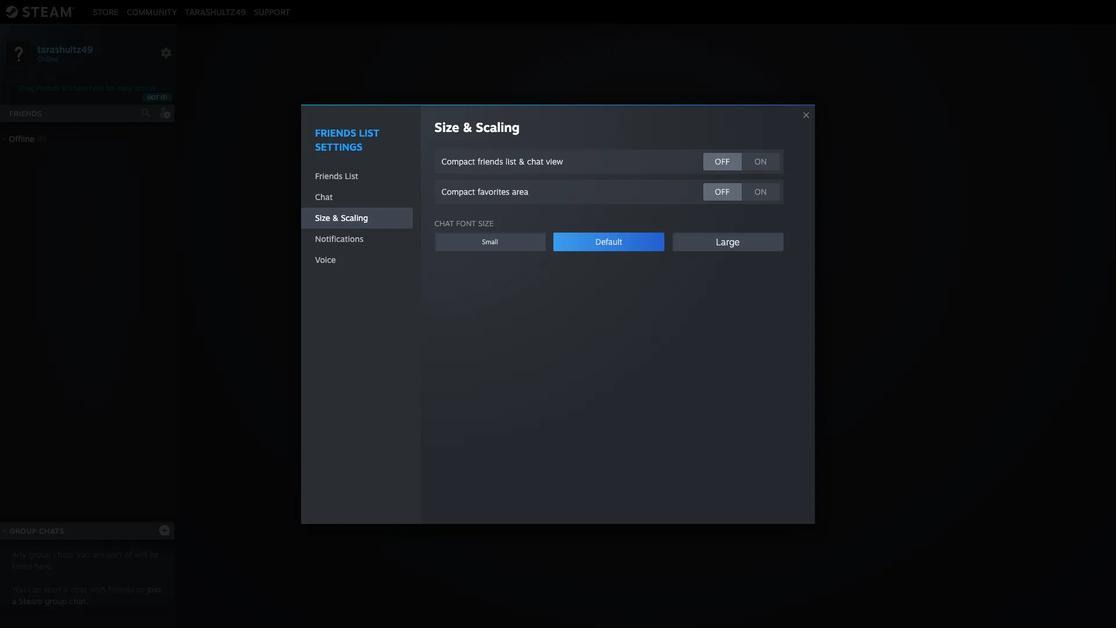 Task type: vqa. For each thing, say whether or not it's contained in the screenshot.
this
no



Task type: describe. For each thing, give the bounding box(es) containing it.
1 horizontal spatial size & scaling
[[435, 119, 520, 135]]

create a group chat image
[[159, 524, 170, 536]]

0 horizontal spatial or
[[137, 584, 145, 594]]

listed
[[12, 561, 32, 571]]

& up compact friends list & chat view
[[463, 119, 473, 135]]

1 horizontal spatial size
[[435, 119, 459, 135]]

chats
[[53, 550, 74, 559]]

chat for &
[[527, 156, 544, 166]]

here.
[[34, 561, 53, 571]]

friends for friends list
[[315, 171, 343, 181]]

any group chats you are part of will be listed here.
[[12, 550, 159, 571]]

on for compact friends list & chat view
[[755, 156, 767, 166]]

friends for friends list settings
[[315, 126, 356, 139]]

list
[[506, 156, 517, 166]]

start
[[44, 584, 61, 594]]

compact for compact favorites area
[[442, 186, 475, 196]]

large button
[[673, 232, 784, 251]]

friends right drag
[[36, 84, 60, 92]]

drag friends & chats here for easy access
[[19, 84, 156, 92]]

0 horizontal spatial scaling
[[341, 213, 368, 222]]

& left here
[[62, 84, 67, 92]]

off for compact friends list & chat view
[[715, 156, 730, 166]]

large
[[716, 236, 740, 247]]

1 horizontal spatial or
[[629, 332, 638, 344]]

are
[[92, 550, 104, 559]]

join a steam group chat.
[[12, 584, 161, 606]]

group chats
[[10, 526, 64, 536]]

2 horizontal spatial size
[[478, 218, 494, 228]]

1 horizontal spatial group
[[640, 332, 667, 344]]

0 vertical spatial tarashultz49
[[185, 7, 246, 17]]

support link
[[250, 7, 294, 17]]

you can start a chat with friends or
[[12, 584, 147, 594]]

compact favorites area
[[442, 186, 529, 196]]

community link
[[123, 7, 181, 17]]

you
[[12, 584, 26, 594]]

compact friends list & chat view
[[442, 156, 563, 166]]

chat for a
[[71, 584, 87, 594]]

small button
[[435, 232, 546, 251]]

community
[[127, 7, 177, 17]]

click a friend or group chat to start!
[[568, 332, 727, 344]]

notifications
[[315, 233, 364, 243]]

friends list
[[315, 171, 358, 181]]

0 horizontal spatial tarashultz49
[[37, 43, 93, 55]]

1 vertical spatial size & scaling
[[315, 213, 368, 222]]

view
[[546, 156, 563, 166]]

off for compact favorites area
[[715, 186, 730, 196]]

list for friends list settings
[[359, 126, 380, 139]]

access
[[134, 84, 156, 92]]

group inside join a steam group chat.
[[45, 596, 67, 606]]

will
[[135, 550, 147, 559]]

chat.
[[69, 596, 88, 606]]

any
[[12, 550, 26, 559]]

compact for compact friends list & chat view
[[442, 156, 475, 166]]

here
[[89, 84, 104, 92]]

click
[[568, 332, 588, 344]]

drag
[[19, 84, 34, 92]]

can
[[28, 584, 41, 594]]

store
[[93, 7, 119, 17]]

join
[[147, 584, 161, 594]]

manage friends list settings image
[[160, 47, 172, 59]]

1 horizontal spatial scaling
[[476, 119, 520, 135]]



Task type: locate. For each thing, give the bounding box(es) containing it.
collapse chats list image
[[0, 528, 13, 533]]

1 off from the top
[[715, 156, 730, 166]]

group down start
[[45, 596, 67, 606]]

0 horizontal spatial list
[[345, 171, 358, 181]]

small
[[482, 238, 498, 246]]

1 vertical spatial chat
[[435, 218, 454, 228]]

start!
[[704, 332, 727, 344]]

a right click
[[591, 332, 596, 344]]

with
[[90, 584, 106, 594]]

2 vertical spatial chat
[[669, 332, 690, 344]]

tarashultz49 link
[[181, 7, 250, 17]]

1 horizontal spatial friends
[[478, 156, 503, 166]]

chats
[[69, 84, 87, 92], [39, 526, 64, 536]]

1 vertical spatial scaling
[[341, 213, 368, 222]]

settings
[[315, 140, 363, 153]]

be
[[149, 550, 159, 559]]

friends right with
[[108, 584, 134, 594]]

friends down drag
[[9, 109, 42, 118]]

tarashultz49 up drag friends & chats here for easy access
[[37, 43, 93, 55]]

friends up settings
[[315, 126, 356, 139]]

2 on from the top
[[755, 186, 767, 196]]

0 vertical spatial chats
[[69, 84, 87, 92]]

search my friends list image
[[141, 108, 151, 118]]

1 horizontal spatial tarashultz49
[[185, 7, 246, 17]]

0 horizontal spatial a
[[12, 596, 16, 606]]

a for friend
[[591, 332, 596, 344]]

chats left here
[[69, 84, 87, 92]]

friend
[[599, 332, 626, 344]]

area
[[512, 186, 529, 196]]

a for steam
[[12, 596, 16, 606]]

size & scaling up notifications
[[315, 213, 368, 222]]

compact up compact favorites area at the left top of the page
[[442, 156, 475, 166]]

on for compact favorites area
[[755, 186, 767, 196]]

0 horizontal spatial chat
[[71, 584, 87, 594]]

default button
[[554, 232, 665, 251]]

1 vertical spatial chats
[[39, 526, 64, 536]]

1 vertical spatial chat
[[71, 584, 87, 594]]

0 vertical spatial size & scaling
[[435, 119, 520, 135]]

0 vertical spatial scaling
[[476, 119, 520, 135]]

chat left to
[[669, 332, 690, 344]]

group up here.
[[29, 550, 51, 559]]

a down you
[[12, 596, 16, 606]]

or right friend
[[629, 332, 638, 344]]

easy
[[117, 84, 132, 92]]

0 horizontal spatial chat
[[315, 192, 333, 201]]

part
[[107, 550, 122, 559]]

0 vertical spatial on
[[755, 156, 767, 166]]

chat left font
[[435, 218, 454, 228]]

1 vertical spatial group
[[45, 596, 67, 606]]

to
[[692, 332, 701, 344]]

store link
[[89, 7, 123, 17]]

1 vertical spatial off
[[715, 186, 730, 196]]

you
[[76, 550, 90, 559]]

friends inside "friends list settings"
[[315, 126, 356, 139]]

friends down settings
[[315, 171, 343, 181]]

chat for chat font size
[[435, 218, 454, 228]]

group right friend
[[640, 332, 667, 344]]

list
[[359, 126, 380, 139], [345, 171, 358, 181]]

0 horizontal spatial size & scaling
[[315, 213, 368, 222]]

group
[[640, 332, 667, 344], [10, 526, 37, 536]]

2 vertical spatial a
[[12, 596, 16, 606]]

group up any
[[10, 526, 37, 536]]

off
[[715, 156, 730, 166], [715, 186, 730, 196]]

size & scaling
[[435, 119, 520, 135], [315, 213, 368, 222]]

1 horizontal spatial chat
[[527, 156, 544, 166]]

1 vertical spatial a
[[64, 584, 68, 594]]

scaling up compact friends list & chat view
[[476, 119, 520, 135]]

0 vertical spatial group
[[29, 550, 51, 559]]

0 vertical spatial chat
[[527, 156, 544, 166]]

or left the join
[[137, 584, 145, 594]]

2 horizontal spatial a
[[591, 332, 596, 344]]

of
[[124, 550, 132, 559]]

2 horizontal spatial chat
[[669, 332, 690, 344]]

chat for chat
[[315, 192, 333, 201]]

2 off from the top
[[715, 186, 730, 196]]

0 vertical spatial or
[[629, 332, 638, 344]]

list down settings
[[345, 171, 358, 181]]

friends left the "list"
[[478, 156, 503, 166]]

1 vertical spatial friends
[[108, 584, 134, 594]]

steam
[[19, 596, 42, 606]]

1 vertical spatial tarashultz49
[[37, 43, 93, 55]]

list for friends list
[[345, 171, 358, 181]]

0 vertical spatial group
[[640, 332, 667, 344]]

group
[[29, 550, 51, 559], [45, 596, 67, 606]]

1 horizontal spatial a
[[64, 584, 68, 594]]

0 horizontal spatial size
[[315, 213, 330, 222]]

chat font size
[[435, 218, 494, 228]]

size
[[435, 119, 459, 135], [315, 213, 330, 222], [478, 218, 494, 228]]

or
[[629, 332, 638, 344], [137, 584, 145, 594]]

size & scaling up compact friends list & chat view
[[435, 119, 520, 135]]

1 vertical spatial list
[[345, 171, 358, 181]]

a right start
[[64, 584, 68, 594]]

favorites
[[478, 186, 510, 196]]

0 vertical spatial list
[[359, 126, 380, 139]]

a
[[591, 332, 596, 344], [64, 584, 68, 594], [12, 596, 16, 606]]

&
[[62, 84, 67, 92], [463, 119, 473, 135], [519, 156, 525, 166], [333, 213, 339, 222]]

2 compact from the top
[[442, 186, 475, 196]]

chat left view
[[527, 156, 544, 166]]

compact up the chat font size
[[442, 186, 475, 196]]

voice
[[315, 254, 336, 264]]

chat down friends list
[[315, 192, 333, 201]]

for
[[106, 84, 115, 92]]

1 vertical spatial compact
[[442, 186, 475, 196]]

support
[[254, 7, 290, 17]]

1 compact from the top
[[442, 156, 475, 166]]

0 horizontal spatial chats
[[39, 526, 64, 536]]

join a steam group chat. link
[[12, 584, 161, 606]]

chat up chat.
[[71, 584, 87, 594]]

friends list settings
[[315, 126, 380, 153]]

on
[[755, 156, 767, 166], [755, 186, 767, 196]]

scaling
[[476, 119, 520, 135], [341, 213, 368, 222]]

0 horizontal spatial friends
[[108, 584, 134, 594]]

1 on from the top
[[755, 156, 767, 166]]

1 vertical spatial group
[[10, 526, 37, 536]]

tarashultz49 left support link
[[185, 7, 246, 17]]

1 vertical spatial or
[[137, 584, 145, 594]]

& right the "list"
[[519, 156, 525, 166]]

chats up chats
[[39, 526, 64, 536]]

default
[[596, 236, 623, 246]]

friends
[[478, 156, 503, 166], [108, 584, 134, 594]]

0 vertical spatial off
[[715, 156, 730, 166]]

offline
[[9, 134, 34, 144]]

tarashultz49
[[185, 7, 246, 17], [37, 43, 93, 55]]

& up notifications
[[333, 213, 339, 222]]

list up settings
[[359, 126, 380, 139]]

chat
[[315, 192, 333, 201], [435, 218, 454, 228], [669, 332, 690, 344]]

friends for friends
[[9, 109, 42, 118]]

scaling up notifications
[[341, 213, 368, 222]]

group inside any group chats you are part of will be listed here.
[[29, 550, 51, 559]]

1 horizontal spatial chats
[[69, 84, 87, 92]]

0 vertical spatial chat
[[315, 192, 333, 201]]

0 horizontal spatial group
[[10, 526, 37, 536]]

1 vertical spatial on
[[755, 186, 767, 196]]

chat
[[527, 156, 544, 166], [71, 584, 87, 594]]

1 horizontal spatial list
[[359, 126, 380, 139]]

0 vertical spatial compact
[[442, 156, 475, 166]]

add a friend image
[[158, 106, 171, 119]]

1 horizontal spatial chat
[[435, 218, 454, 228]]

a inside join a steam group chat.
[[12, 596, 16, 606]]

compact
[[442, 156, 475, 166], [442, 186, 475, 196]]

font
[[456, 218, 476, 228]]

list inside "friends list settings"
[[359, 126, 380, 139]]

0 vertical spatial friends
[[478, 156, 503, 166]]

0 vertical spatial a
[[591, 332, 596, 344]]

friends
[[36, 84, 60, 92], [9, 109, 42, 118], [315, 126, 356, 139], [315, 171, 343, 181]]



